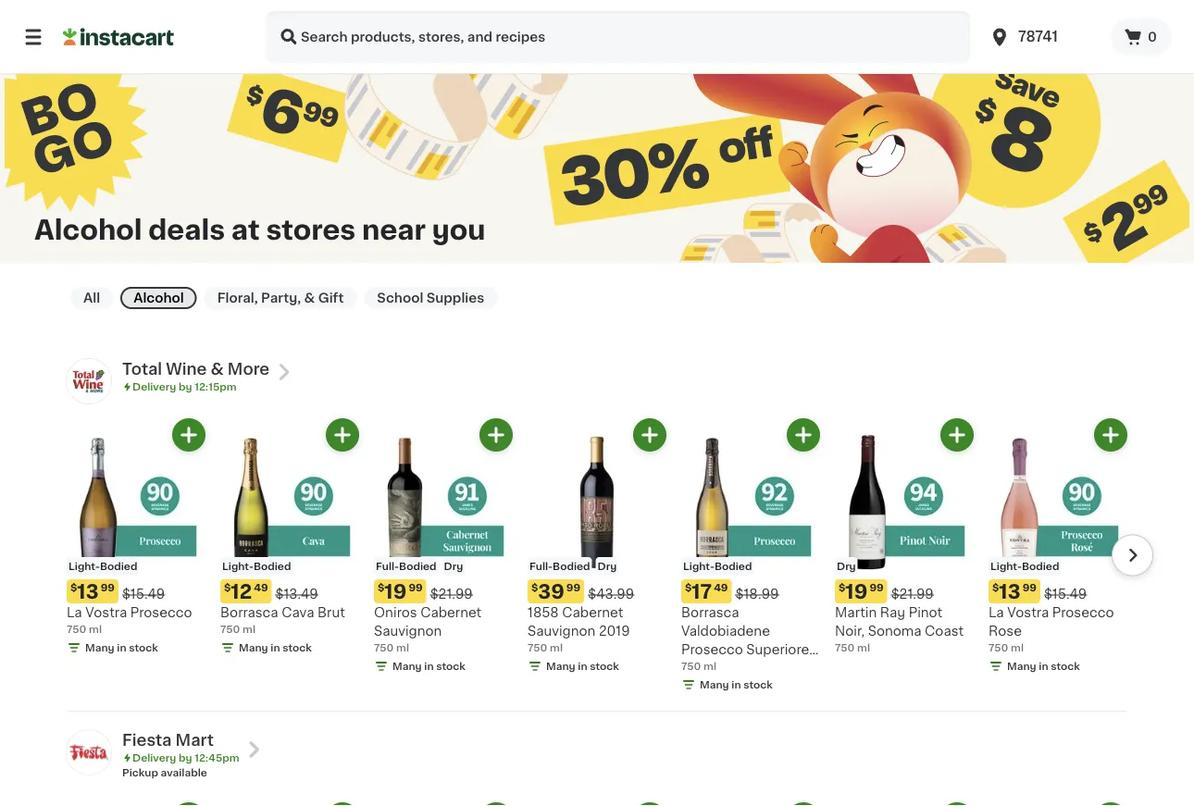 Task type: locate. For each thing, give the bounding box(es) containing it.
$15.49
[[122, 588, 165, 601], [1045, 588, 1087, 601]]

1 49 from the left
[[254, 583, 268, 593]]

99 for martin ray pinot noir, sonoma coast
[[870, 583, 884, 593]]

borrasca down the $ 12 49
[[220, 606, 278, 619]]

0
[[1148, 31, 1158, 44]]

3 light-bodied from the left
[[683, 562, 752, 572]]

many for 12
[[239, 643, 268, 653]]

alcohol up all
[[34, 217, 142, 243]]

0 horizontal spatial add image
[[331, 424, 354, 447]]

2 light-bodied from the left
[[222, 562, 291, 572]]

5 bodied from the left
[[715, 562, 752, 572]]

$19.99 original price: $21.99 element up ray
[[835, 580, 974, 604]]

in for 39
[[578, 662, 588, 672]]

brut
[[318, 606, 345, 619]]

1 $19.99 original price: $21.99 element from the left
[[374, 580, 513, 604]]

full-bodied dry up $ 39 99
[[530, 562, 617, 572]]

light-bodied up $ 13 99
[[991, 562, 1060, 572]]

bodied up $12.49 original price: $13.49 element
[[254, 562, 291, 572]]

cabernet down $39.99 original price: $43.99 element
[[562, 606, 624, 619]]

99
[[101, 583, 115, 593], [409, 583, 423, 593], [567, 583, 581, 593], [870, 583, 884, 593], [1023, 583, 1037, 593]]

1 vostra from the left
[[85, 606, 127, 619]]

mart
[[176, 733, 214, 749]]

school supplies link
[[364, 287, 498, 309]]

0 vertical spatial &
[[304, 292, 315, 305]]

sauvignon inside oniros cabernet sauvignon 750 ml
[[374, 625, 442, 638]]

2 add image from the left
[[792, 424, 815, 447]]

ml inside oniros cabernet sauvignon 750 ml
[[396, 643, 409, 653]]

rose
[[989, 625, 1022, 638]]

1 13 from the left
[[77, 582, 99, 601]]

sonoma
[[868, 625, 922, 638]]

cabernet
[[421, 606, 482, 619], [562, 606, 624, 619]]

light-bodied up the $ 12 49
[[222, 562, 291, 572]]

sauvignon
[[374, 625, 442, 638], [528, 625, 596, 638]]

$ 13 99 $15.49 la vostra prosecco 750 ml
[[67, 582, 192, 635]]

many for 19
[[393, 662, 422, 672]]

0 horizontal spatial sauvignon
[[374, 625, 442, 638]]

1 horizontal spatial 49
[[714, 583, 728, 593]]

many in stock down borrasca cava brut 750 ml
[[239, 643, 312, 653]]

delivery
[[132, 382, 176, 392], [132, 753, 176, 763]]

$21.99 up pinot
[[891, 588, 934, 601]]

stock for 12
[[283, 643, 312, 653]]

bodied for 13
[[100, 562, 137, 572]]

$ inside the $ 19 99
[[378, 583, 385, 593]]

alcohol for alcohol deals at stores near you
[[34, 217, 142, 243]]

$ 13 99
[[993, 582, 1037, 601]]

many in stock
[[85, 643, 158, 653], [239, 643, 312, 653], [393, 662, 466, 672], [546, 662, 619, 672], [1008, 662, 1081, 672], [700, 680, 773, 690]]

1 vertical spatial &
[[211, 362, 224, 377]]

floral, party, & gift link
[[204, 287, 357, 309]]

2 $19.99 original price: $21.99 element from the left
[[835, 580, 974, 604]]

19 up oniros
[[385, 582, 407, 601]]

2 99 from the left
[[409, 583, 423, 593]]

1 horizontal spatial &
[[304, 292, 315, 305]]

2 full-bodied dry from the left
[[530, 562, 617, 572]]

6 $ from the left
[[839, 583, 846, 593]]

2 sauvignon from the left
[[528, 625, 596, 638]]

many in stock down oniros cabernet sauvignon 750 ml
[[393, 662, 466, 672]]

49 right 17
[[714, 583, 728, 593]]

6 bodied from the left
[[1022, 562, 1060, 572]]

stores
[[266, 217, 356, 243]]

$17.49 original price: $18.99 element
[[682, 580, 820, 604]]

prosecco for 17
[[682, 643, 743, 656]]

1 horizontal spatial cabernet
[[562, 606, 624, 619]]

1 $ from the left
[[70, 583, 77, 593]]

ml
[[89, 625, 102, 635], [243, 625, 256, 635], [396, 643, 409, 653], [550, 643, 563, 653], [858, 643, 870, 653], [1011, 643, 1024, 653], [704, 662, 717, 672]]

stock for 13
[[1051, 662, 1081, 672]]

by for 12:45pm
[[179, 753, 192, 763]]

$
[[70, 583, 77, 593], [224, 583, 231, 593], [378, 583, 385, 593], [532, 583, 538, 593], [685, 583, 692, 593], [839, 583, 846, 593], [993, 583, 999, 593]]

0 horizontal spatial 19
[[385, 582, 407, 601]]

5 $ from the left
[[685, 583, 692, 593]]

$ inside $ 13 99
[[993, 583, 999, 593]]

1 full- from the left
[[376, 562, 399, 572]]

750 inside la vostra prosecco rose 750 ml
[[989, 643, 1009, 653]]

4 add image from the left
[[1100, 424, 1123, 447]]

78741 button
[[978, 11, 1111, 63]]

0 horizontal spatial full-
[[376, 562, 399, 572]]

2 dry from the left
[[598, 562, 617, 572]]

0 horizontal spatial $19.99 original price: $21.99 element
[[374, 580, 513, 604]]

13
[[77, 582, 99, 601], [999, 582, 1021, 601]]

dry up martin
[[837, 562, 856, 572]]

in down la vostra prosecco rose 750 ml
[[1039, 662, 1049, 672]]

2 19 from the left
[[846, 582, 868, 601]]

light-bodied up $ 13 99 $15.49 la vostra prosecco 750 ml
[[69, 562, 137, 572]]

bodied up the $ 19 99
[[399, 562, 437, 572]]

&
[[304, 292, 315, 305], [211, 362, 224, 377]]

light-bodied up 17
[[683, 562, 752, 572]]

superiore
[[747, 643, 810, 656]]

0 horizontal spatial borrasca
[[220, 606, 278, 619]]

dry up oniros cabernet sauvignon 750 ml
[[444, 562, 463, 572]]

99 for 13
[[1023, 583, 1037, 593]]

0 horizontal spatial prosecco
[[130, 606, 192, 619]]

2 horizontal spatial dry
[[837, 562, 856, 572]]

1 delivery from the top
[[132, 382, 176, 392]]

light- up 17
[[683, 562, 715, 572]]

2 full- from the left
[[530, 562, 553, 572]]

2 la from the left
[[989, 606, 1004, 619]]

stock for 19
[[436, 662, 466, 672]]

delivery by 12:45pm
[[132, 753, 239, 763]]

19 up martin
[[846, 582, 868, 601]]

many in stock down docg
[[700, 680, 773, 690]]

49
[[254, 583, 268, 593], [714, 583, 728, 593]]

1 horizontal spatial 19
[[846, 582, 868, 601]]

1 borrasca from the left
[[220, 606, 278, 619]]

delivery down total at the left top of page
[[132, 382, 176, 392]]

dry
[[444, 562, 463, 572], [598, 562, 617, 572], [837, 562, 856, 572]]

2 delivery from the top
[[132, 753, 176, 763]]

wine
[[166, 362, 207, 377]]

1 19 from the left
[[385, 582, 407, 601]]

& up 12:15pm
[[211, 362, 224, 377]]

full-bodied dry
[[376, 562, 463, 572], [530, 562, 617, 572]]

750
[[67, 625, 86, 635], [220, 625, 240, 635], [374, 643, 394, 653], [528, 643, 548, 653], [835, 643, 855, 653], [989, 643, 1009, 653], [682, 662, 701, 672]]

stock down la vostra prosecco rose 750 ml
[[1051, 662, 1081, 672]]

0 horizontal spatial vostra
[[85, 606, 127, 619]]

2 cabernet from the left
[[562, 606, 624, 619]]

0 horizontal spatial la
[[67, 606, 82, 619]]

alcohol
[[34, 217, 142, 243], [133, 292, 184, 305]]

$ inside the $ 12 49
[[224, 583, 231, 593]]

1 sauvignon from the left
[[374, 625, 442, 638]]

19 inside $19.99 original price: $21.99 element
[[385, 582, 407, 601]]

5 99 from the left
[[1023, 583, 1037, 593]]

3 light- from the left
[[683, 562, 715, 572]]

light- up $ 13 99
[[991, 562, 1022, 572]]

1 light- from the left
[[69, 562, 100, 572]]

many down rose
[[1008, 662, 1037, 672]]

alcohol link
[[121, 287, 197, 309]]

1 horizontal spatial full-bodied dry
[[530, 562, 617, 572]]

99 for 39
[[567, 583, 581, 593]]

light- for vostra
[[991, 562, 1022, 572]]

1 horizontal spatial $13.99 original price: $15.49 element
[[989, 580, 1128, 604]]

1 bodied from the left
[[100, 562, 137, 572]]

2 $21.99 from the left
[[891, 588, 934, 601]]

$ 19 99
[[378, 582, 423, 601]]

49 inside the $ 12 49
[[254, 583, 268, 593]]

add image for 19
[[485, 424, 508, 447]]

sauvignon inside 1858 cabernet sauvignon 2019 750 ml
[[528, 625, 596, 638]]

0 horizontal spatial cabernet
[[421, 606, 482, 619]]

light- for cava
[[222, 562, 254, 572]]

$ inside $ 19 99 $21.99 martin ray pinot noir, sonoma coast 750 ml
[[839, 583, 846, 593]]

1 add image from the left
[[331, 424, 354, 447]]

1 horizontal spatial full-
[[530, 562, 553, 572]]

by for 12:15pm
[[179, 382, 192, 392]]

prosecco inside $ 17 49 $18.99 borrasca valdobiadene prosecco superiore docg
[[682, 643, 743, 656]]

stock down borrasca cava brut 750 ml
[[283, 643, 312, 653]]

1 horizontal spatial dry
[[598, 562, 617, 572]]

prosecco for 13
[[130, 606, 192, 619]]

light-bodied
[[69, 562, 137, 572], [222, 562, 291, 572], [683, 562, 752, 572], [991, 562, 1060, 572]]

750 inside 1858 cabernet sauvignon 2019 750 ml
[[528, 643, 548, 653]]

add image
[[331, 424, 354, 447], [792, 424, 815, 447], [946, 424, 969, 447]]

prosecco inside la vostra prosecco rose 750 ml
[[1053, 606, 1114, 619]]

1 vertical spatial alcohol
[[133, 292, 184, 305]]

add image for 39
[[638, 424, 662, 447]]

full- up the $ 19 99
[[376, 562, 399, 572]]

light- up 12 in the left of the page
[[222, 562, 254, 572]]

by
[[179, 382, 192, 392], [179, 753, 192, 763]]

1 by from the top
[[179, 382, 192, 392]]

fiesta mart
[[122, 733, 214, 749]]

0 horizontal spatial $21.99
[[430, 588, 473, 601]]

1 horizontal spatial borrasca
[[682, 606, 740, 619]]

la
[[67, 606, 82, 619], [989, 606, 1004, 619]]

4 light-bodied from the left
[[991, 562, 1060, 572]]

1 horizontal spatial vostra
[[1008, 606, 1049, 619]]

0 vertical spatial delivery
[[132, 382, 176, 392]]

99 inside $ 39 99
[[567, 583, 581, 593]]

& for party,
[[304, 292, 315, 305]]

borrasca
[[220, 606, 278, 619], [682, 606, 740, 619]]

stock down 2019
[[590, 662, 619, 672]]

$21.99 up oniros cabernet sauvignon 750 ml
[[430, 588, 473, 601]]

$19.99 original price: $21.99 element up oniros cabernet sauvignon 750 ml
[[374, 580, 513, 604]]

39
[[538, 582, 565, 601]]

1 horizontal spatial sauvignon
[[528, 625, 596, 638]]

1858
[[528, 606, 559, 619]]

deals
[[148, 217, 225, 243]]

total wine & more
[[122, 362, 270, 377]]

by up available
[[179, 753, 192, 763]]

bodied up $ 39 99
[[553, 562, 590, 572]]

alcohol right all link
[[133, 292, 184, 305]]

1 horizontal spatial prosecco
[[682, 643, 743, 656]]

17
[[692, 582, 712, 601]]

stock
[[129, 643, 158, 653], [283, 643, 312, 653], [436, 662, 466, 672], [590, 662, 619, 672], [1051, 662, 1081, 672], [744, 680, 773, 690]]

4 light- from the left
[[991, 562, 1022, 572]]

4 99 from the left
[[870, 583, 884, 593]]

1 horizontal spatial add image
[[792, 424, 815, 447]]

2 horizontal spatial add image
[[946, 424, 969, 447]]

in down oniros cabernet sauvignon 750 ml
[[424, 662, 434, 672]]

$ 17 49 $18.99 borrasca valdobiadene prosecco superiore docg
[[682, 582, 810, 675]]

$ inside $ 13 99 $15.49 la vostra prosecco 750 ml
[[70, 583, 77, 593]]

0 horizontal spatial 49
[[254, 583, 268, 593]]

$19.99 original price: $21.99 element for oniros cabernet sauvignon
[[374, 580, 513, 604]]

$19.99 original price: $21.99 element
[[374, 580, 513, 604], [835, 580, 974, 604]]

2 bodied from the left
[[254, 562, 291, 572]]

bodied
[[100, 562, 137, 572], [254, 562, 291, 572], [399, 562, 437, 572], [553, 562, 590, 572], [715, 562, 752, 572], [1022, 562, 1060, 572]]

1 horizontal spatial $15.49
[[1045, 588, 1087, 601]]

cabernet down the $ 19 99
[[421, 606, 482, 619]]

1 full-bodied dry from the left
[[376, 562, 463, 572]]

add image
[[177, 424, 200, 447], [485, 424, 508, 447], [638, 424, 662, 447], [1100, 424, 1123, 447]]

0 horizontal spatial dry
[[444, 562, 463, 572]]

many in stock for 13
[[1008, 662, 1081, 672]]

2 borrasca from the left
[[682, 606, 740, 619]]

12:15pm
[[195, 382, 237, 392]]

cabernet for 19
[[421, 606, 482, 619]]

bodied up "$17.49 original price: $18.99" element
[[715, 562, 752, 572]]

vostra
[[85, 606, 127, 619], [1008, 606, 1049, 619]]

dry for 19
[[444, 562, 463, 572]]

dry up $39.99 original price: $43.99 element
[[598, 562, 617, 572]]

750 ml
[[682, 662, 717, 672]]

None search field
[[267, 11, 971, 63]]

stock down oniros cabernet sauvignon 750 ml
[[436, 662, 466, 672]]

1 $15.49 from the left
[[122, 588, 165, 601]]

pickup available
[[122, 768, 207, 778]]

in
[[117, 643, 126, 653], [271, 643, 280, 653], [424, 662, 434, 672], [578, 662, 588, 672], [1039, 662, 1049, 672], [732, 680, 741, 690]]

49 right 12 in the left of the page
[[254, 583, 268, 593]]

many in stock for 39
[[546, 662, 619, 672]]

1 la from the left
[[67, 606, 82, 619]]

delivery for delivery by 12:15pm
[[132, 382, 176, 392]]

3 99 from the left
[[567, 583, 581, 593]]

0 vertical spatial alcohol
[[34, 217, 142, 243]]

1 horizontal spatial $19.99 original price: $21.99 element
[[835, 580, 974, 604]]

full-bodied dry up the $ 19 99
[[376, 562, 463, 572]]

19
[[385, 582, 407, 601], [846, 582, 868, 601]]

2 horizontal spatial prosecco
[[1053, 606, 1114, 619]]

bodied up $ 13 99 $15.49 la vostra prosecco 750 ml
[[100, 562, 137, 572]]

$21.99
[[430, 588, 473, 601], [891, 588, 934, 601]]

alcohol deals at stores near you main content
[[0, 0, 1195, 807]]

$13.49
[[276, 588, 318, 601]]

bodied up $ 13 99
[[1022, 562, 1060, 572]]

sauvignon for 19
[[374, 625, 442, 638]]

1 $13.99 original price: $15.49 element from the left
[[67, 580, 206, 604]]

0 horizontal spatial 13
[[77, 582, 99, 601]]

$ for martin ray pinot noir, sonoma coast
[[839, 583, 846, 593]]

1 99 from the left
[[101, 583, 115, 593]]

1 horizontal spatial $21.99
[[891, 588, 934, 601]]

product group
[[67, 418, 206, 656], [220, 418, 359, 656], [374, 418, 513, 674], [528, 418, 667, 674], [682, 418, 820, 693], [835, 418, 974, 656], [989, 418, 1128, 674]]

49 inside $ 17 49 $18.99 borrasca valdobiadene prosecco superiore docg
[[714, 583, 728, 593]]

13 for $ 13 99 $15.49 la vostra prosecco 750 ml
[[77, 582, 99, 601]]

19 inside $ 19 99 $21.99 martin ray pinot noir, sonoma coast 750 ml
[[846, 582, 868, 601]]

$ for 12
[[224, 583, 231, 593]]

2 product group from the left
[[220, 418, 359, 656]]

0 horizontal spatial $13.99 original price: $15.49 element
[[67, 580, 206, 604]]

vostra inside $ 13 99 $15.49 la vostra prosecco 750 ml
[[85, 606, 127, 619]]

many down borrasca cava brut 750 ml
[[239, 643, 268, 653]]

light-bodied for cava
[[222, 562, 291, 572]]

0 horizontal spatial full-bodied dry
[[376, 562, 463, 572]]

13 inside $ 13 99 $15.49 la vostra prosecco 750 ml
[[77, 582, 99, 601]]

you
[[432, 217, 486, 243]]

750 inside $ 13 99 $15.49 la vostra prosecco 750 ml
[[67, 625, 86, 635]]

borrasca down 17
[[682, 606, 740, 619]]

0 horizontal spatial &
[[211, 362, 224, 377]]

2 $13.99 original price: $15.49 element from the left
[[989, 580, 1128, 604]]

cabernet inside oniros cabernet sauvignon 750 ml
[[421, 606, 482, 619]]

99 inside $ 13 99
[[1023, 583, 1037, 593]]

$13.99 original price: $15.49 element
[[67, 580, 206, 604], [989, 580, 1128, 604]]

750 inside $ 19 99 $21.99 martin ray pinot noir, sonoma coast 750 ml
[[835, 643, 855, 653]]

4 bodied from the left
[[553, 562, 590, 572]]

$13.99 original price: $15.49 element for 13
[[67, 580, 206, 604]]

sauvignon down 1858
[[528, 625, 596, 638]]

many down oniros cabernet sauvignon 750 ml
[[393, 662, 422, 672]]

prosecco inside $ 13 99 $15.49 la vostra prosecco 750 ml
[[130, 606, 192, 619]]

& left gift
[[304, 292, 315, 305]]

4 $ from the left
[[532, 583, 538, 593]]

4 product group from the left
[[528, 418, 667, 674]]

2 13 from the left
[[999, 582, 1021, 601]]

many in stock down la vostra prosecco rose 750 ml
[[1008, 662, 1081, 672]]

2 add image from the left
[[485, 424, 508, 447]]

2 $ from the left
[[224, 583, 231, 593]]

3 add image from the left
[[638, 424, 662, 447]]

1 light-bodied from the left
[[69, 562, 137, 572]]

alcohol deals at stores near you
[[34, 217, 486, 243]]

2 vostra from the left
[[1008, 606, 1049, 619]]

cabernet inside 1858 cabernet sauvignon 2019 750 ml
[[562, 606, 624, 619]]

sauvignon down oniros
[[374, 625, 442, 638]]

delivery up pickup available
[[132, 753, 176, 763]]

floral, party, & gift
[[217, 292, 344, 305]]

in down borrasca cava brut 750 ml
[[271, 643, 280, 653]]

many
[[85, 643, 115, 653], [239, 643, 268, 653], [393, 662, 422, 672], [546, 662, 576, 672], [1008, 662, 1037, 672], [700, 680, 729, 690]]

light- up $ 13 99 $15.49 la vostra prosecco 750 ml
[[69, 562, 100, 572]]

2 $15.49 from the left
[[1045, 588, 1087, 601]]

gift
[[318, 292, 344, 305]]

$13.99 original price: $15.49 element for vostra
[[989, 580, 1128, 604]]

in down 1858 cabernet sauvignon 2019 750 ml
[[578, 662, 588, 672]]

la inside $ 13 99 $15.49 la vostra prosecco 750 ml
[[67, 606, 82, 619]]

full-bodied dry for 19
[[376, 562, 463, 572]]

2 light- from the left
[[222, 562, 254, 572]]

bodied for cava
[[254, 562, 291, 572]]

3 $ from the left
[[378, 583, 385, 593]]

1 cabernet from the left
[[421, 606, 482, 619]]

2 49 from the left
[[714, 583, 728, 593]]

by down wine
[[179, 382, 192, 392]]

full- up '39'
[[530, 562, 553, 572]]

full-
[[376, 562, 399, 572], [530, 562, 553, 572]]

many in stock down 1858 cabernet sauvignon 2019 750 ml
[[546, 662, 619, 672]]

floral,
[[217, 292, 258, 305]]

many down 1858 cabernet sauvignon 2019 750 ml
[[546, 662, 576, 672]]

99 inside the $ 19 99
[[409, 583, 423, 593]]

stock down $ 13 99 $15.49 la vostra prosecco 750 ml
[[129, 643, 158, 653]]

0 vertical spatial by
[[179, 382, 192, 392]]

99 inside $ 19 99 $21.99 martin ray pinot noir, sonoma coast 750 ml
[[870, 583, 884, 593]]

noir,
[[835, 625, 865, 638]]

$ inside $ 39 99
[[532, 583, 538, 593]]

1 dry from the left
[[444, 562, 463, 572]]

$ 39 99
[[532, 582, 581, 601]]

1 vertical spatial delivery
[[132, 753, 176, 763]]

12:45pm
[[195, 753, 239, 763]]

5 product group from the left
[[682, 418, 820, 693]]

1 horizontal spatial la
[[989, 606, 1004, 619]]

prosecco
[[130, 606, 192, 619], [1053, 606, 1114, 619], [682, 643, 743, 656]]

7 $ from the left
[[993, 583, 999, 593]]

2 by from the top
[[179, 753, 192, 763]]

1 vertical spatial by
[[179, 753, 192, 763]]

in for 12
[[271, 643, 280, 653]]

light-
[[69, 562, 100, 572], [222, 562, 254, 572], [683, 562, 715, 572], [991, 562, 1022, 572]]

1 horizontal spatial 13
[[999, 582, 1021, 601]]

0 horizontal spatial $15.49
[[122, 588, 165, 601]]



Task type: vqa. For each thing, say whether or not it's contained in the screenshot.
Buy it again
no



Task type: describe. For each thing, give the bounding box(es) containing it.
1 add image from the left
[[177, 424, 200, 447]]

$ inside $ 17 49 $18.99 borrasca valdobiadene prosecco superiore docg
[[685, 583, 692, 593]]

all link
[[70, 287, 113, 309]]

$19.99 original price: $21.99 element for martin ray pinot noir, sonoma coast
[[835, 580, 974, 604]]

cabernet for 39
[[562, 606, 624, 619]]

0 button
[[1111, 19, 1172, 56]]

light-bodied for vostra
[[991, 562, 1060, 572]]

oniros
[[374, 606, 417, 619]]

2019
[[599, 625, 630, 638]]

docg
[[682, 662, 725, 675]]

supplies
[[427, 292, 485, 305]]

$ 12 49
[[224, 582, 268, 601]]

total wine & more image
[[67, 359, 111, 404]]

school supplies
[[377, 292, 485, 305]]

ml inside la vostra prosecco rose 750 ml
[[1011, 643, 1024, 653]]

$ for 39
[[532, 583, 538, 593]]

instacart logo image
[[63, 26, 174, 48]]

1 product group from the left
[[67, 418, 206, 656]]

many in stock for 12
[[239, 643, 312, 653]]

total
[[122, 362, 162, 377]]

at
[[231, 217, 260, 243]]

3 dry from the left
[[837, 562, 856, 572]]

coast
[[925, 625, 964, 638]]

1858 cabernet sauvignon 2019 750 ml
[[528, 606, 630, 653]]

ray
[[881, 606, 906, 619]]

ml inside borrasca cava brut 750 ml
[[243, 625, 256, 635]]

49 for 17
[[714, 583, 728, 593]]

many for 13
[[1008, 662, 1037, 672]]

19 for 19
[[385, 582, 407, 601]]

78741
[[1019, 30, 1058, 44]]

& for wine
[[211, 362, 224, 377]]

$ 19 99 $21.99 martin ray pinot noir, sonoma coast 750 ml
[[835, 582, 964, 653]]

$ for 19
[[378, 583, 385, 593]]

1 $21.99 from the left
[[430, 588, 473, 601]]

stock down superiore
[[744, 680, 773, 690]]

750 inside borrasca cava brut 750 ml
[[220, 625, 240, 635]]

available
[[161, 768, 207, 778]]

3 product group from the left
[[374, 418, 513, 674]]

7 product group from the left
[[989, 418, 1128, 674]]

item carousel region
[[41, 418, 1154, 704]]

12
[[231, 582, 252, 601]]

light- for 13
[[69, 562, 100, 572]]

vostra inside la vostra prosecco rose 750 ml
[[1008, 606, 1049, 619]]

all
[[83, 292, 100, 305]]

many down docg
[[700, 680, 729, 690]]

$12.49 original price: $13.49 element
[[220, 580, 359, 604]]

full-bodied dry for 39
[[530, 562, 617, 572]]

$18.99
[[736, 588, 779, 601]]

6 product group from the left
[[835, 418, 974, 656]]

delivery by 12:15pm
[[132, 382, 237, 392]]

full- for 39
[[530, 562, 553, 572]]

750 inside oniros cabernet sauvignon 750 ml
[[374, 643, 394, 653]]

product group containing 39
[[528, 418, 667, 674]]

product group containing 17
[[682, 418, 820, 693]]

bodied for 17
[[715, 562, 752, 572]]

la vostra prosecco rose 750 ml
[[989, 606, 1114, 653]]

$ for 13
[[993, 583, 999, 593]]

many in stock down $ 13 99 $15.49 la vostra prosecco 750 ml
[[85, 643, 158, 653]]

add image for 17
[[792, 424, 815, 447]]

$39.99 original price: $43.99 element
[[528, 580, 667, 604]]

ml inside 1858 cabernet sauvignon 2019 750 ml
[[550, 643, 563, 653]]

Search field
[[267, 11, 971, 63]]

sauvignon for 39
[[528, 625, 596, 638]]

many down $ 13 99 $15.49 la vostra prosecco 750 ml
[[85, 643, 115, 653]]

party,
[[261, 292, 301, 305]]

ml inside $ 13 99 $15.49 la vostra prosecco 750 ml
[[89, 625, 102, 635]]

cava
[[282, 606, 314, 619]]

78741 button
[[989, 11, 1100, 63]]

light-bodied for 17
[[683, 562, 752, 572]]

3 add image from the left
[[946, 424, 969, 447]]

borrasca inside $ 17 49 $18.99 borrasca valdobiadene prosecco superiore docg
[[682, 606, 740, 619]]

borrasca cava brut 750 ml
[[220, 606, 345, 635]]

add image for 13
[[1100, 424, 1123, 447]]

99 inside $ 13 99 $15.49 la vostra prosecco 750 ml
[[101, 583, 115, 593]]

delivery for delivery by 12:45pm
[[132, 753, 176, 763]]

bodied for vostra
[[1022, 562, 1060, 572]]

$43.99
[[588, 588, 635, 601]]

99 for 19
[[409, 583, 423, 593]]

full- for 19
[[376, 562, 399, 572]]

valdobiadene
[[682, 625, 770, 638]]

product group containing 12
[[220, 418, 359, 656]]

la inside la vostra prosecco rose 750 ml
[[989, 606, 1004, 619]]

in down $ 13 99 $15.49 la vostra prosecco 750 ml
[[117, 643, 126, 653]]

pickup
[[122, 768, 158, 778]]

oniros cabernet sauvignon 750 ml
[[374, 606, 482, 653]]

in for 19
[[424, 662, 434, 672]]

dry for 39
[[598, 562, 617, 572]]

light-bodied for 13
[[69, 562, 137, 572]]

19 for martin ray pinot noir, sonoma coast
[[846, 582, 868, 601]]

ml inside $ 19 99 $21.99 martin ray pinot noir, sonoma coast 750 ml
[[858, 643, 870, 653]]

many for 39
[[546, 662, 576, 672]]

near
[[362, 217, 426, 243]]

many in stock for 19
[[393, 662, 466, 672]]

alcohol for alcohol
[[133, 292, 184, 305]]

$21.99 inside $ 19 99 $21.99 martin ray pinot noir, sonoma coast 750 ml
[[891, 588, 934, 601]]

49 for 12
[[254, 583, 268, 593]]

13 for $ 13 99
[[999, 582, 1021, 601]]

in down valdobiadene
[[732, 680, 741, 690]]

fiesta
[[122, 733, 172, 749]]

pinot
[[909, 606, 943, 619]]

borrasca inside borrasca cava brut 750 ml
[[220, 606, 278, 619]]

in for 13
[[1039, 662, 1049, 672]]

light- for 17
[[683, 562, 715, 572]]

add image for cava
[[331, 424, 354, 447]]

3 bodied from the left
[[399, 562, 437, 572]]

school
[[377, 292, 424, 305]]

stock for 39
[[590, 662, 619, 672]]

$15.49 inside $ 13 99 $15.49 la vostra prosecco 750 ml
[[122, 588, 165, 601]]

fiesta mart image
[[67, 731, 111, 775]]

martin
[[835, 606, 877, 619]]

more
[[228, 362, 270, 377]]



